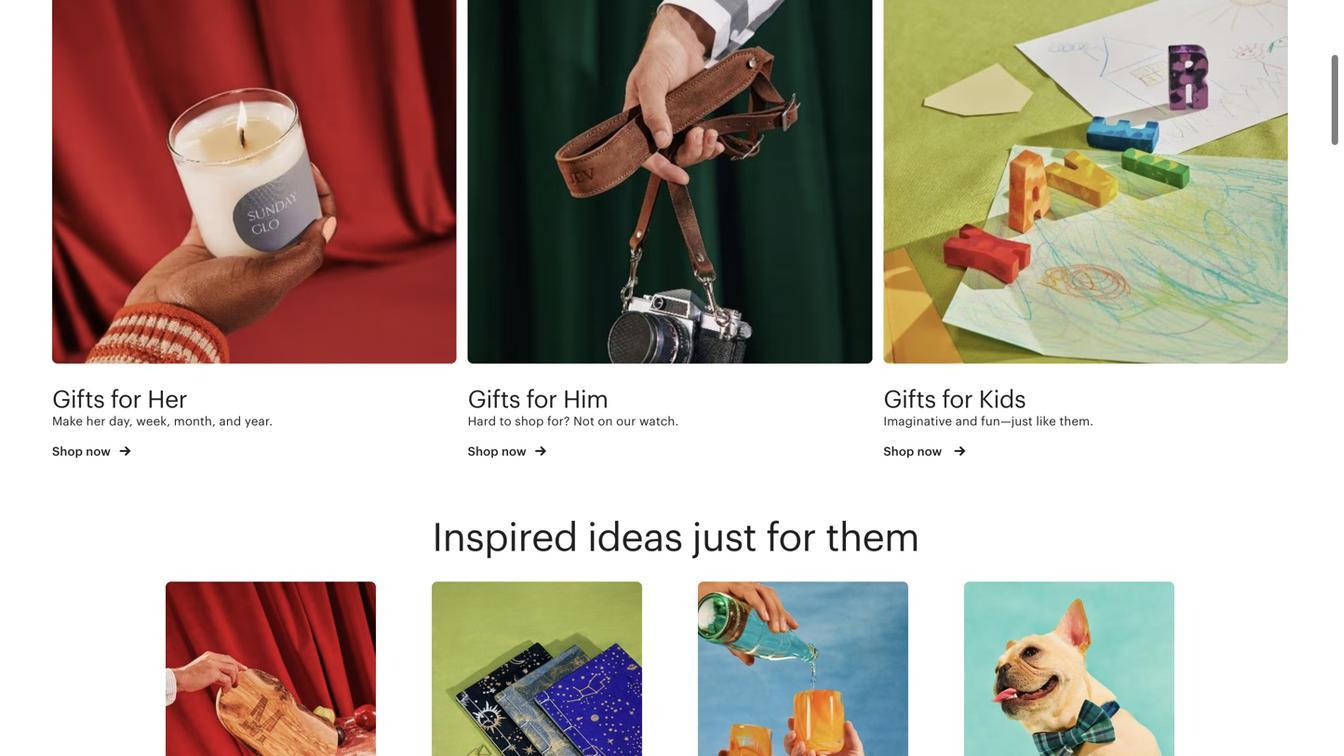 Task type: vqa. For each thing, say whether or not it's contained in the screenshot.
the Gifts for Kids link
no



Task type: locate. For each thing, give the bounding box(es) containing it.
month,
[[174, 414, 216, 428]]

for inside gifts for her make her day, week, month, and year.
[[110, 386, 141, 413]]

3 gifts from the left
[[883, 386, 936, 413]]

like
[[1036, 414, 1056, 428]]

1 horizontal spatial and
[[955, 414, 978, 428]]

for?
[[547, 414, 570, 428]]

him
[[563, 386, 608, 413]]

2 gifts from the left
[[468, 386, 520, 413]]

3 shop now from the left
[[883, 445, 945, 459]]

watch.
[[639, 414, 679, 428]]

gifts inside gifts for her make her day, week, month, and year.
[[52, 386, 105, 413]]

for for him
[[526, 386, 557, 413]]

shop now down her
[[52, 445, 114, 459]]

1 horizontal spatial gifts
[[468, 386, 520, 413]]

2 horizontal spatial gifts
[[883, 386, 936, 413]]

for up the 'shop'
[[526, 386, 557, 413]]

1 shop from the left
[[52, 445, 83, 459]]

1 horizontal spatial shop
[[468, 445, 499, 459]]

3 now from the left
[[917, 445, 942, 459]]

2 horizontal spatial shop now
[[883, 445, 945, 459]]

and left fun—just
[[955, 414, 978, 428]]

for for kids
[[942, 386, 973, 413]]

for inside gifts for kids imaginative and fun—just like them.
[[942, 386, 973, 413]]

2 horizontal spatial shop
[[883, 445, 914, 459]]

gifts
[[52, 386, 105, 413], [468, 386, 520, 413], [883, 386, 936, 413]]

1 and from the left
[[219, 414, 241, 428]]

shop down imaginative
[[883, 445, 914, 459]]

not
[[573, 414, 594, 428]]

year.
[[245, 414, 273, 428]]

shop for gifts for kids
[[883, 445, 914, 459]]

0 horizontal spatial and
[[219, 414, 241, 428]]

gifts inside gifts for kids imaginative and fun—just like them.
[[883, 386, 936, 413]]

shop now for gifts for him
[[468, 445, 530, 459]]

shop
[[52, 445, 83, 459], [468, 445, 499, 459], [883, 445, 914, 459]]

0 horizontal spatial now
[[86, 445, 111, 459]]

3 shop from the left
[[883, 445, 914, 459]]

shop now
[[52, 445, 114, 459], [468, 445, 530, 459], [883, 445, 945, 459]]

gifts inside gifts for him hard to shop for? not on our watch.
[[468, 386, 520, 413]]

shop for gifts for him
[[468, 445, 499, 459]]

1 horizontal spatial now
[[502, 445, 526, 459]]

shop now down to
[[468, 445, 530, 459]]

gifts for her make her day, week, month, and year.
[[52, 386, 273, 428]]

2 and from the left
[[955, 414, 978, 428]]

now
[[86, 445, 111, 459], [502, 445, 526, 459], [917, 445, 942, 459]]

now for gifts for her
[[86, 445, 111, 459]]

shop down make
[[52, 445, 83, 459]]

for right just
[[766, 516, 816, 560]]

1 now from the left
[[86, 445, 111, 459]]

for left kids
[[942, 386, 973, 413]]

and left year.
[[219, 414, 241, 428]]

gifts for gifts for her
[[52, 386, 105, 413]]

day,
[[109, 414, 133, 428]]

2 shop from the left
[[468, 445, 499, 459]]

gifts up to
[[468, 386, 520, 413]]

shop down hard on the bottom
[[468, 445, 499, 459]]

shop now for gifts for her
[[52, 445, 114, 459]]

1 horizontal spatial shop now
[[468, 445, 530, 459]]

gifts up imaginative
[[883, 386, 936, 413]]

her
[[147, 386, 187, 413]]

now for gifts for him
[[502, 445, 526, 459]]

just
[[692, 516, 757, 560]]

for up day,
[[110, 386, 141, 413]]

0 horizontal spatial shop
[[52, 445, 83, 459]]

now down imaginative
[[917, 445, 942, 459]]

her
[[86, 414, 106, 428]]

0 horizontal spatial shop now
[[52, 445, 114, 459]]

2 horizontal spatial now
[[917, 445, 942, 459]]

and
[[219, 414, 241, 428], [955, 414, 978, 428]]

fun—just
[[981, 414, 1033, 428]]

our
[[616, 414, 636, 428]]

1 shop now from the left
[[52, 445, 114, 459]]

2 now from the left
[[502, 445, 526, 459]]

inspired
[[432, 516, 578, 560]]

now down her
[[86, 445, 111, 459]]

gifts for her image
[[52, 0, 457, 364]]

2 shop now from the left
[[468, 445, 530, 459]]

0 horizontal spatial gifts
[[52, 386, 105, 413]]

gifts up make
[[52, 386, 105, 413]]

gifts for teachers image
[[432, 582, 642, 757]]

shop
[[515, 414, 544, 428]]

shop now down imaginative
[[883, 445, 945, 459]]

now down to
[[502, 445, 526, 459]]

for inside gifts for him hard to shop for? not on our watch.
[[526, 386, 557, 413]]

for
[[110, 386, 141, 413], [526, 386, 557, 413], [942, 386, 973, 413], [766, 516, 816, 560]]

1 gifts from the left
[[52, 386, 105, 413]]



Task type: describe. For each thing, give the bounding box(es) containing it.
kids
[[979, 386, 1026, 413]]

and inside gifts for kids imaginative and fun—just like them.
[[955, 414, 978, 428]]

gifts for couples image
[[166, 582, 376, 757]]

gifts for gifts for him
[[468, 386, 520, 413]]

now for gifts for kids
[[917, 445, 942, 459]]

gifts for kids imaginative and fun—just like them.
[[883, 386, 1094, 428]]

hard
[[468, 414, 496, 428]]

week,
[[136, 414, 170, 428]]

gifts for him image
[[468, 0, 872, 364]]

them
[[826, 516, 919, 560]]

them.
[[1059, 414, 1094, 428]]

shop for gifts for her
[[52, 445, 83, 459]]

shop now for gifts for kids
[[883, 445, 945, 459]]

gifts for gifts for kids
[[883, 386, 936, 413]]

gifts for him hard to shop for? not on our watch.
[[468, 386, 679, 428]]

make
[[52, 414, 83, 428]]

on
[[598, 414, 613, 428]]

and inside gifts for her make her day, week, month, and year.
[[219, 414, 241, 428]]

ideas
[[587, 516, 682, 560]]

gifts for pets image
[[964, 582, 1174, 757]]

gifts for kids image
[[883, 0, 1288, 364]]

to
[[499, 414, 512, 428]]

gifts for friends image
[[698, 582, 908, 757]]

inspired ideas just for them
[[432, 516, 919, 560]]

for for her
[[110, 386, 141, 413]]

imaginative
[[883, 414, 952, 428]]



